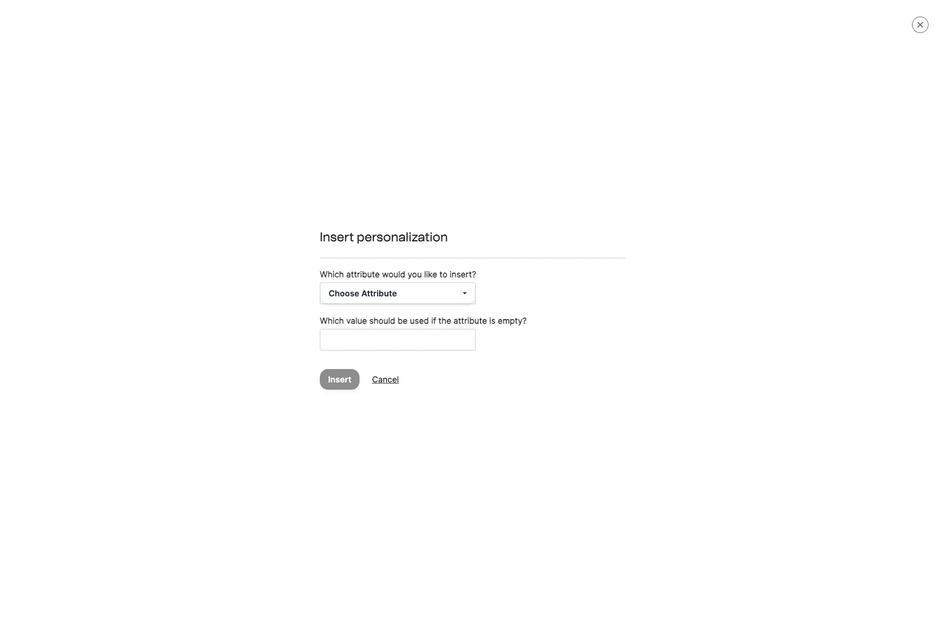 Task type: locate. For each thing, give the bounding box(es) containing it.
insert personalization
[[320, 229, 448, 244]]

cancel
[[372, 374, 399, 385]]

None text field
[[307, 246, 678, 258], [321, 330, 475, 350], [307, 246, 678, 258], [321, 330, 475, 350]]

email left address
[[340, 368, 358, 377]]

attribute down clients,
[[454, 316, 487, 326]]

in right shown
[[433, 368, 439, 377]]

0 vertical spatial which
[[320, 269, 344, 279]]

choose down short
[[329, 288, 359, 299]]

choose the email address to be shown in your recipients inbox when they receive your campaign or
[[298, 368, 638, 377]]

0 vertical spatial to
[[440, 269, 448, 279]]

insert inside insert button
[[328, 374, 352, 385]]

you
[[408, 269, 422, 279]]

will down email.
[[584, 281, 595, 290]]

your
[[574, 268, 589, 277], [717, 268, 732, 277], [651, 281, 666, 290], [441, 368, 456, 377], [579, 368, 594, 377]]

be left 'used'
[[398, 316, 408, 326]]

this up subject.
[[316, 281, 330, 290]]

opening
[[734, 268, 761, 277]]

1 vertical spatial attribute
[[454, 316, 487, 326]]

1 vertical spatial insert
[[328, 374, 352, 385]]

0 vertical spatial like
[[424, 269, 437, 279]]

your up inbox,
[[717, 268, 732, 277]]

0 vertical spatial email
[[433, 281, 451, 290]]

feature
[[332, 281, 357, 290]]

0 horizontal spatial email
[[340, 368, 358, 377]]

1 vertical spatial like
[[479, 281, 491, 290]]

0 vertical spatial this
[[613, 268, 628, 277]]

0 horizontal spatial choose
[[298, 368, 324, 377]]

0 vertical spatial is
[[359, 281, 364, 290]]

which for which value should be used if the attribute is empty?
[[320, 316, 344, 326]]

and
[[514, 281, 527, 290]]

recipient's
[[668, 281, 703, 290]]

text
[[332, 227, 347, 237], [344, 268, 357, 277], [569, 281, 582, 290]]

attribute up choose attribute
[[346, 269, 380, 279]]

1 which from the top
[[320, 269, 344, 279]]

your left email.
[[574, 268, 589, 277]]

1 horizontal spatial in
[[643, 281, 649, 290]]

insert up short
[[320, 229, 354, 244]]

text right the at the right top
[[569, 281, 582, 290]]

0 vertical spatial in
[[643, 281, 649, 290]]

will up displayed
[[630, 268, 641, 277]]

cancel link
[[372, 374, 399, 385]]

1 horizontal spatial will
[[630, 268, 641, 277]]

choose for choose the email address to be shown in your recipients inbox when they receive your campaign or
[[298, 368, 324, 377]]

supported
[[366, 281, 402, 290]]

used
[[410, 316, 429, 326]]

next step
[[878, 13, 917, 24]]

1 horizontal spatial to
[[440, 269, 448, 279]]

shown
[[409, 368, 431, 377]]

personalization
[[357, 229, 448, 244]]

text up feature
[[344, 268, 357, 277]]

this
[[613, 268, 628, 277], [316, 281, 330, 290]]

1 vertical spatial email
[[340, 368, 358, 377]]

be inside write a short text (about 35 characters) that gives an overview of the content of your email. this will significantly increase your opening rate. this feature is supported by most email clients, like gmail and yahoo. the text will be displayed in your recipient's inbox, just below the subject.
[[597, 281, 606, 290]]

1 of from the left
[[515, 268, 522, 277]]

like inside write a short text (about 35 characters) that gives an overview of the content of your email. this will significantly increase your opening rate. this feature is supported by most email clients, like gmail and yahoo. the text will be displayed in your recipient's inbox, just below the subject.
[[479, 281, 491, 290]]

0 horizontal spatial this
[[316, 281, 330, 290]]

1 horizontal spatial attribute
[[454, 316, 487, 326]]

email down the that
[[433, 281, 451, 290]]

0 vertical spatial will
[[630, 268, 641, 277]]

1 vertical spatial this
[[316, 281, 330, 290]]

insert?
[[450, 269, 476, 279]]

1 horizontal spatial of
[[565, 268, 572, 277]]

of up the at the right top
[[565, 268, 572, 277]]

the
[[554, 281, 567, 290]]

which
[[320, 269, 344, 279], [320, 316, 344, 326]]

this up displayed
[[613, 268, 628, 277]]

write
[[298, 268, 316, 277]]

of
[[515, 268, 522, 277], [565, 268, 572, 277]]

attribute
[[346, 269, 380, 279], [454, 316, 487, 326]]

when
[[514, 368, 533, 377]]

2 which from the top
[[320, 316, 344, 326]]

which for which attribute would you like to insert?
[[320, 269, 344, 279]]

text right preview
[[332, 227, 347, 237]]

the
[[524, 268, 535, 277], [298, 293, 310, 302], [439, 316, 451, 326], [326, 368, 338, 377]]

0 vertical spatial choose
[[329, 288, 359, 299]]

1 horizontal spatial is
[[490, 316, 496, 326]]

will
[[630, 268, 641, 277], [584, 281, 595, 290]]

1 vertical spatial to
[[389, 368, 396, 377]]

email
[[433, 281, 451, 290], [340, 368, 358, 377]]

be down email.
[[597, 281, 606, 290]]

1 horizontal spatial like
[[479, 281, 491, 290]]

0 horizontal spatial will
[[584, 281, 595, 290]]

0 horizontal spatial is
[[359, 281, 364, 290]]

next step button
[[869, 8, 934, 29]]

1 horizontal spatial this
[[613, 268, 628, 277]]

choose down from
[[298, 368, 324, 377]]

is
[[359, 281, 364, 290], [490, 316, 496, 326]]

be left shown
[[398, 368, 407, 377]]

the down the rate. at left top
[[298, 293, 310, 302]]

like down an
[[479, 281, 491, 290]]

1 horizontal spatial email
[[433, 281, 451, 290]]

an
[[472, 268, 480, 277]]

by
[[404, 281, 412, 290]]

1 horizontal spatial choose
[[329, 288, 359, 299]]

0 horizontal spatial of
[[515, 268, 522, 277]]

is down (about
[[359, 281, 364, 290]]

clients,
[[453, 281, 477, 290]]

to right address
[[389, 368, 396, 377]]

overview
[[482, 268, 513, 277]]

is left empty?
[[490, 316, 496, 326]]

insert left address
[[328, 374, 352, 385]]

insert
[[320, 229, 354, 244], [328, 374, 352, 385]]

that
[[436, 268, 450, 277]]

0 horizontal spatial to
[[389, 368, 396, 377]]

if
[[431, 316, 436, 326]]

in
[[643, 281, 649, 290], [433, 368, 439, 377]]

significantly
[[643, 268, 684, 277]]

1 vertical spatial in
[[433, 368, 439, 377]]

like
[[424, 269, 437, 279], [479, 281, 491, 290]]

be
[[597, 281, 606, 290], [398, 316, 408, 326], [398, 368, 407, 377]]

choose attribute button
[[321, 283, 475, 304]]

1 vertical spatial choose
[[298, 368, 324, 377]]

your down significantly
[[651, 281, 666, 290]]

which up feature
[[320, 269, 344, 279]]

which down subject.
[[320, 316, 344, 326]]

0 vertical spatial attribute
[[346, 269, 380, 279]]

attribute
[[361, 288, 397, 299]]

1 vertical spatial which
[[320, 316, 344, 326]]

of up and
[[515, 268, 522, 277]]

choose
[[329, 288, 359, 299], [298, 368, 324, 377]]

email
[[320, 326, 341, 336]]

the left address
[[326, 368, 338, 377]]

0 vertical spatial insert
[[320, 229, 354, 244]]

0 vertical spatial be
[[597, 281, 606, 290]]

1 vertical spatial is
[[490, 316, 496, 326]]

like up most
[[424, 269, 437, 279]]

to
[[440, 269, 448, 279], [389, 368, 396, 377]]

gmail
[[493, 281, 512, 290]]

arrow right image
[[919, 14, 926, 23]]

to left gives
[[440, 269, 448, 279]]

choose inside button
[[329, 288, 359, 299]]

in right displayed
[[643, 281, 649, 290]]

yahoo.
[[529, 281, 552, 290]]



Task type: describe. For each thing, give the bounding box(es) containing it.
from
[[298, 326, 318, 336]]

inbox
[[494, 368, 512, 377]]

2 vertical spatial be
[[398, 368, 407, 377]]

address
[[360, 368, 387, 377]]

0 horizontal spatial like
[[424, 269, 437, 279]]

insert for insert
[[328, 374, 352, 385]]

recipients
[[458, 368, 492, 377]]

35
[[384, 268, 393, 277]]

which attribute would you like to insert?
[[320, 269, 476, 279]]

or
[[631, 368, 638, 377]]

1 vertical spatial text
[[344, 268, 357, 277]]

email.
[[591, 268, 611, 277]]

preview
[[298, 227, 329, 237]]

characters)
[[395, 268, 434, 277]]

the up and
[[524, 268, 535, 277]]

choose attribute
[[329, 288, 397, 299]]

next
[[878, 13, 896, 24]]

campaign
[[596, 368, 629, 377]]

value
[[346, 316, 367, 326]]

short
[[324, 268, 342, 277]]

just
[[728, 281, 740, 290]]

email inside write a short text (about 35 characters) that gives an overview of the content of your email. this will significantly increase your opening rate. this feature is supported by most email clients, like gmail and yahoo. the text will be displayed in your recipient's inbox, just below the subject.
[[433, 281, 451, 290]]

which value should be used if the attribute is empty?
[[320, 316, 527, 326]]

gives
[[452, 268, 470, 277]]

most
[[414, 281, 431, 290]]

insert button
[[320, 369, 360, 390]]

should
[[369, 316, 395, 326]]

1 vertical spatial will
[[584, 281, 595, 290]]

1 vertical spatial be
[[398, 316, 408, 326]]

receive
[[552, 368, 577, 377]]

your left recipients
[[441, 368, 456, 377]]

2 vertical spatial text
[[569, 281, 582, 290]]

they
[[535, 368, 550, 377]]

from email
[[298, 326, 341, 336]]

increase
[[686, 268, 715, 277]]

step
[[898, 13, 917, 24]]

is inside write a short text (about 35 characters) that gives an overview of the content of your email. this will significantly increase your opening rate. this feature is supported by most email clients, like gmail and yahoo. the text will be displayed in your recipient's inbox, just below the subject.
[[359, 281, 364, 290]]

a
[[318, 268, 322, 277]]

0 vertical spatial text
[[332, 227, 347, 237]]

the right 'if'
[[439, 316, 451, 326]]

in inside write a short text (about 35 characters) that gives an overview of the content of your email. this will significantly increase your opening rate. this feature is supported by most email clients, like gmail and yahoo. the text will be displayed in your recipient's inbox, just below the subject.
[[643, 281, 649, 290]]

preview text
[[298, 227, 347, 237]]

0 horizontal spatial attribute
[[346, 269, 380, 279]]

choose for choose attribute
[[329, 288, 359, 299]]

subject.
[[312, 293, 339, 302]]

rate.
[[298, 281, 314, 290]]

empty?
[[498, 316, 527, 326]]

insert for insert personalization
[[320, 229, 354, 244]]

your right "receive"
[[579, 368, 594, 377]]

displayed
[[608, 281, 641, 290]]

2 of from the left
[[565, 268, 572, 277]]

write a short text (about 35 characters) that gives an overview of the content of your email. this will significantly increase your opening rate. this feature is supported by most email clients, like gmail and yahoo. the text will be displayed in your recipient's inbox, just below the subject.
[[298, 268, 762, 302]]

below
[[742, 281, 762, 290]]

0 horizontal spatial in
[[433, 368, 439, 377]]

content
[[537, 268, 563, 277]]

inbox,
[[705, 281, 726, 290]]

(about
[[359, 268, 382, 277]]

would
[[382, 269, 406, 279]]



Task type: vqa. For each thing, say whether or not it's contained in the screenshot.
11-
no



